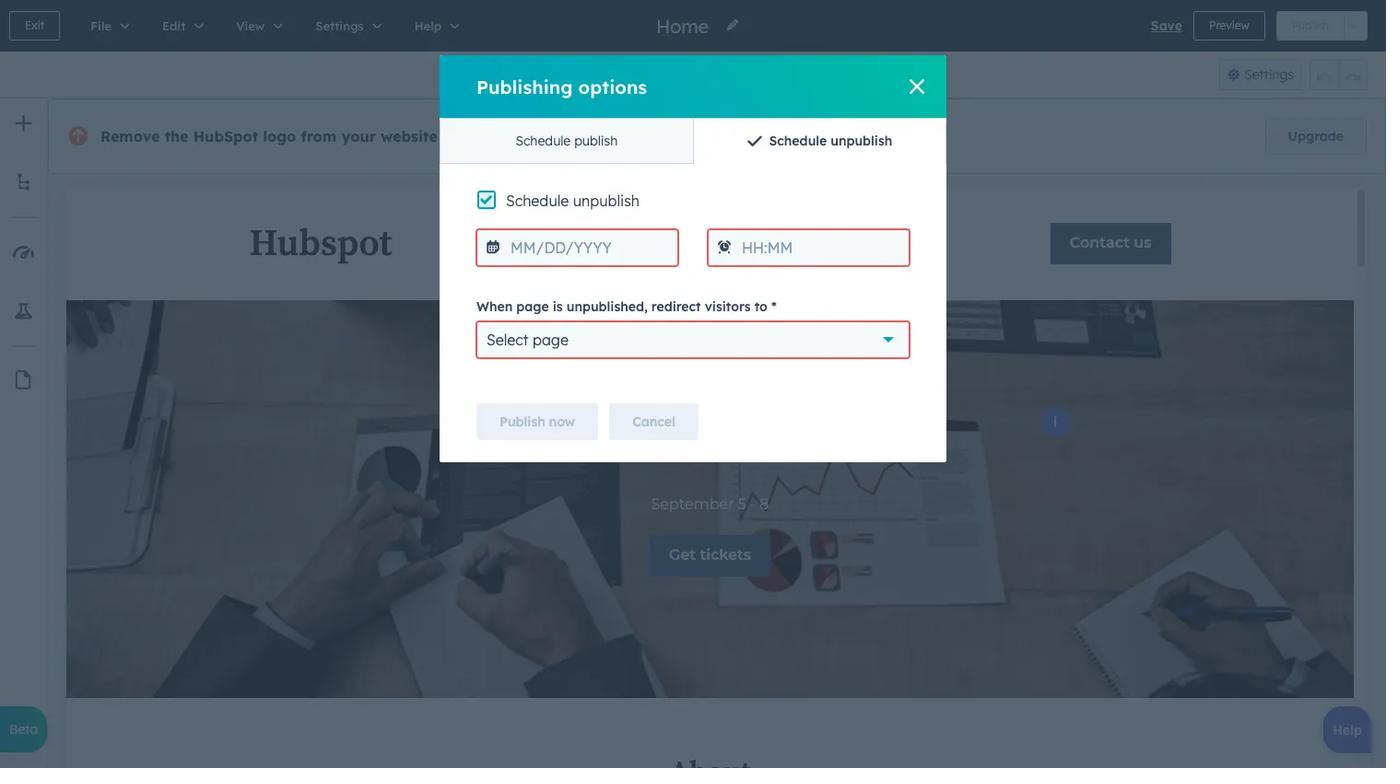 Task type: describe. For each thing, give the bounding box(es) containing it.
exit
[[25, 18, 44, 32]]

page for select
[[533, 331, 569, 349]]

options
[[578, 75, 647, 98]]

MM/DD/YYYY text field
[[476, 229, 678, 266]]

publish for publish now
[[500, 414, 545, 430]]

remove
[[100, 127, 160, 146]]

page for when
[[516, 299, 549, 315]]

the
[[165, 127, 189, 146]]

2 group from the left
[[1310, 59, 1368, 90]]

with
[[663, 127, 688, 144]]

1 vertical spatial unpublish
[[573, 192, 640, 210]]

save
[[1151, 18, 1182, 34]]

save button
[[1151, 15, 1182, 37]]

cancel button
[[609, 404, 698, 441]]

is
[[553, 299, 563, 315]]

publish
[[574, 133, 618, 149]]

schedule publish
[[516, 133, 618, 149]]

upgrade link
[[1265, 118, 1367, 155]]

when page is unpublished, redirect visitors to
[[476, 299, 768, 315]]

unpublished,
[[567, 299, 648, 315]]

publish button
[[1276, 11, 1345, 41]]

upgrade
[[1288, 128, 1344, 145]]

from
[[301, 127, 337, 146]]

preview
[[1209, 18, 1249, 32]]

publish group
[[1276, 11, 1368, 41]]

publishing options
[[476, 75, 647, 98]]

help
[[1333, 723, 1362, 739]]

exit link
[[9, 11, 60, 41]]

publishing
[[476, 75, 573, 98]]

select page button
[[476, 322, 910, 359]]

logo
[[263, 127, 296, 146]]

schedule inside button
[[769, 133, 827, 149]]

beta button
[[0, 707, 47, 753]]

schedule unpublish inside button
[[769, 133, 892, 149]]

publish now
[[500, 414, 575, 430]]

unlock
[[506, 127, 547, 144]]

cancel
[[632, 414, 675, 430]]

features
[[609, 127, 659, 144]]

1 vertical spatial schedule unpublish
[[506, 192, 640, 210]]

schedule inside button
[[516, 133, 571, 149]]

premium
[[551, 127, 605, 144]]



Task type: locate. For each thing, give the bounding box(es) containing it.
schedule left publish
[[516, 133, 571, 149]]

0 horizontal spatial unpublish
[[573, 192, 640, 210]]

publishing options dialog
[[440, 55, 946, 463]]

schedule publish button
[[441, 119, 693, 163]]

0 vertical spatial publish
[[1292, 18, 1329, 32]]

schedule unpublish right suite
[[769, 133, 892, 149]]

publish inside publish button
[[1292, 18, 1329, 32]]

schedule unpublish button
[[693, 119, 946, 163]]

1 group from the left
[[652, 59, 725, 90]]

HH:MM text field
[[708, 229, 910, 266]]

None field
[[655, 13, 715, 38]]

pages.
[[442, 127, 491, 146]]

when
[[476, 299, 513, 315]]

publish up 'settings'
[[1292, 18, 1329, 32]]

publish inside publish now button
[[500, 414, 545, 430]]

1 horizontal spatial unpublish
[[831, 133, 892, 149]]

1 horizontal spatial schedule unpublish
[[769, 133, 892, 149]]

visitors
[[705, 299, 751, 315]]

1 vertical spatial publish
[[500, 414, 545, 430]]

schedule unpublish
[[769, 133, 892, 149], [506, 192, 640, 210]]

remove the hubspot logo from your website pages.
[[100, 127, 491, 146]]

redirect
[[651, 299, 701, 315]]

settings button
[[1218, 59, 1302, 90]]

starter.
[[758, 127, 802, 144]]

schedule unpublish up the "mm/dd/yyyy" text box
[[506, 192, 640, 210]]

page inside select page popup button
[[533, 331, 569, 349]]

1 horizontal spatial publish
[[1292, 18, 1329, 32]]

to
[[755, 299, 768, 315]]

0 vertical spatial unpublish
[[831, 133, 892, 149]]

unlock premium features with crm suite starter.
[[506, 127, 802, 144]]

page down is
[[533, 331, 569, 349]]

hubspot
[[193, 127, 258, 146]]

page
[[516, 299, 549, 315], [533, 331, 569, 349]]

navigation
[[440, 118, 946, 164]]

publish for publish
[[1292, 18, 1329, 32]]

suite
[[724, 127, 754, 144]]

0 horizontal spatial publish
[[500, 414, 545, 430]]

0 vertical spatial schedule unpublish
[[769, 133, 892, 149]]

select
[[487, 331, 529, 349]]

schedule right suite
[[769, 133, 827, 149]]

unpublish up the "mm/dd/yyyy" text box
[[573, 192, 640, 210]]

1 horizontal spatial group
[[1310, 59, 1368, 90]]

publish left now
[[500, 414, 545, 430]]

schedule up the "mm/dd/yyyy" text box
[[506, 192, 569, 210]]

preview button
[[1193, 11, 1265, 41]]

1 vertical spatial page
[[533, 331, 569, 349]]

page left is
[[516, 299, 549, 315]]

0 vertical spatial page
[[516, 299, 549, 315]]

website
[[381, 127, 438, 146]]

now
[[549, 414, 575, 430]]

0 horizontal spatial group
[[652, 59, 725, 90]]

help link
[[1324, 707, 1371, 754]]

beta
[[9, 722, 38, 738]]

settings
[[1244, 66, 1294, 83]]

schedule
[[516, 133, 571, 149], [769, 133, 827, 149], [506, 192, 569, 210]]

your
[[341, 127, 376, 146]]

group up with at top
[[652, 59, 725, 90]]

publish
[[1292, 18, 1329, 32], [500, 414, 545, 430]]

group down publish group
[[1310, 59, 1368, 90]]

unpublish
[[831, 133, 892, 149], [573, 192, 640, 210]]

navigation containing schedule publish
[[440, 118, 946, 164]]

unpublish inside button
[[831, 133, 892, 149]]

crm
[[692, 127, 720, 144]]

select page
[[487, 331, 569, 349]]

0 horizontal spatial schedule unpublish
[[506, 192, 640, 210]]

close image
[[910, 79, 924, 94]]

group
[[652, 59, 725, 90], [1310, 59, 1368, 90]]

publish now button
[[476, 404, 598, 441]]

unpublish right starter.
[[831, 133, 892, 149]]



Task type: vqa. For each thing, say whether or not it's contained in the screenshot.
page in the POPUP BUTTON
yes



